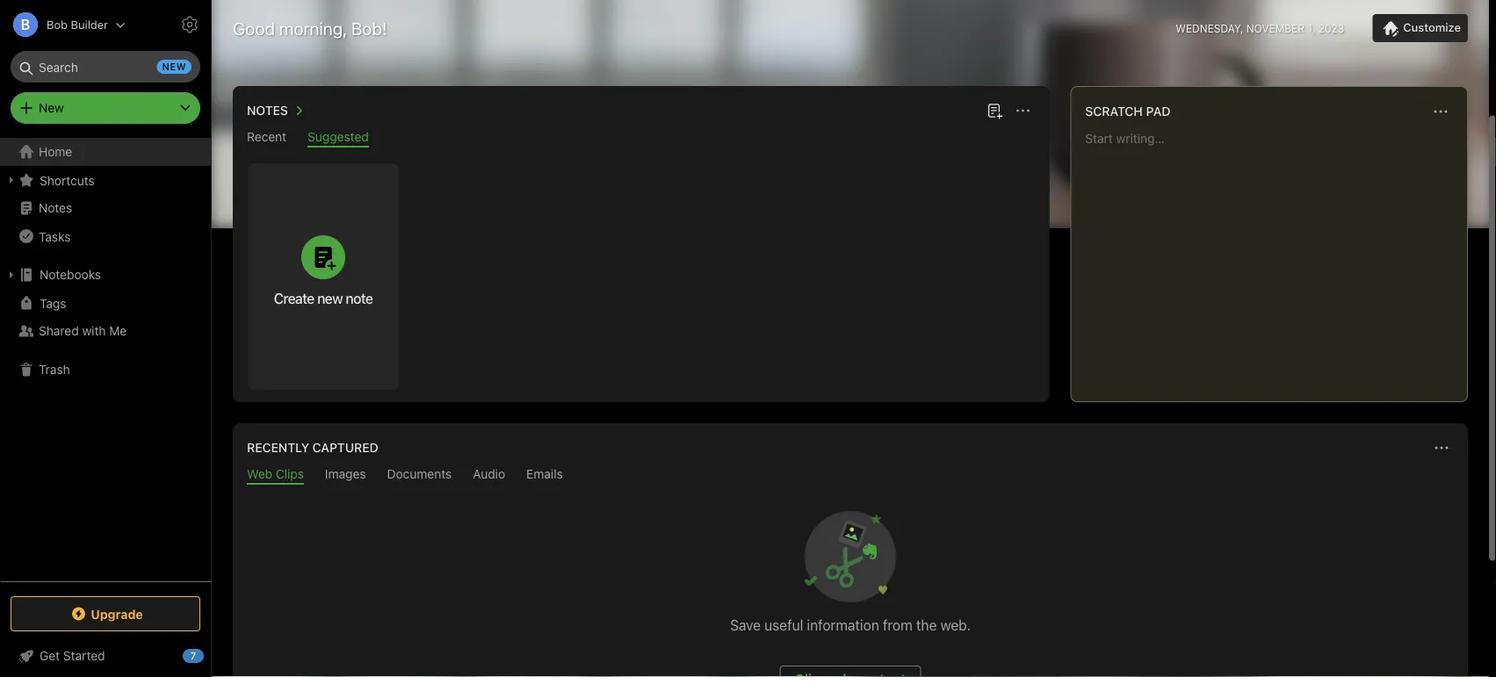 Task type: locate. For each thing, give the bounding box(es) containing it.
new down settings icon
[[162, 61, 186, 73]]

pad
[[1147, 104, 1171, 119]]

notes up recent
[[247, 103, 288, 118]]

more actions image
[[1013, 100, 1034, 121], [1432, 438, 1453, 459]]

suggested
[[308, 130, 369, 144]]

shortcuts
[[40, 173, 95, 187]]

0 horizontal spatial new
[[162, 61, 186, 73]]

1 horizontal spatial new
[[317, 290, 343, 307]]

web clips tab
[[247, 467, 304, 485]]

tab list containing web clips
[[236, 467, 1465, 485]]

notes
[[247, 103, 288, 118], [39, 201, 72, 215]]

1 tab list from the top
[[236, 130, 1046, 148]]

shared with me
[[39, 324, 127, 338]]

recently captured
[[247, 441, 379, 455]]

notebooks link
[[0, 261, 210, 289]]

emails
[[527, 467, 563, 482]]

web.
[[941, 617, 971, 634]]

shared
[[39, 324, 79, 338]]

2 tab list from the top
[[236, 467, 1465, 485]]

new left "note"
[[317, 290, 343, 307]]

upgrade
[[91, 607, 143, 622]]

new
[[162, 61, 186, 73], [317, 290, 343, 307]]

scratch pad button
[[1082, 101, 1171, 122]]

tab list containing recent
[[236, 130, 1046, 148]]

1 horizontal spatial notes
[[247, 103, 288, 118]]

notes up tasks
[[39, 201, 72, 215]]

customize button
[[1373, 14, 1469, 42]]

0 vertical spatial more actions image
[[1013, 100, 1034, 121]]

1 vertical spatial new
[[317, 290, 343, 307]]

new inside button
[[317, 290, 343, 307]]

notes link
[[0, 194, 210, 222]]

get
[[40, 649, 60, 664]]

tree containing home
[[0, 138, 211, 581]]

more actions field for scratch pad
[[1429, 99, 1454, 124]]

0 vertical spatial tab list
[[236, 130, 1046, 148]]

tasks
[[39, 229, 71, 244]]

1 vertical spatial notes
[[39, 201, 72, 215]]

More actions field
[[1011, 98, 1036, 123], [1429, 99, 1454, 124], [1430, 436, 1455, 461]]

1 horizontal spatial more actions image
[[1432, 438, 1453, 459]]

morning,
[[279, 18, 347, 38]]

recent
[[247, 130, 287, 144]]

0 vertical spatial notes
[[247, 103, 288, 118]]

suggested tab panel
[[233, 148, 1050, 403]]

scratch pad
[[1086, 104, 1171, 119]]

november
[[1247, 22, 1305, 34]]

more actions image
[[1431, 101, 1452, 122]]

expand notebooks image
[[4, 268, 18, 282]]

the
[[917, 617, 937, 634]]

click to collapse image
[[204, 645, 218, 666]]

new
[[39, 101, 64, 115]]

Start writing… text field
[[1086, 131, 1467, 388]]

Help and Learning task checklist field
[[0, 643, 211, 671]]

notes inside button
[[247, 103, 288, 118]]

tree
[[0, 138, 211, 581]]

bob!
[[351, 18, 387, 38]]

tags
[[40, 296, 66, 310]]

wednesday, november 1, 2023
[[1176, 22, 1345, 34]]

tasks button
[[0, 222, 210, 251]]

notebooks
[[40, 268, 101, 282]]

7
[[191, 651, 196, 662]]

documents tab
[[387, 467, 452, 485]]

customize
[[1404, 21, 1462, 34]]

me
[[109, 324, 127, 338]]

trash link
[[0, 356, 210, 384]]

tab list
[[236, 130, 1046, 148], [236, 467, 1465, 485]]

1 vertical spatial tab list
[[236, 467, 1465, 485]]

0 vertical spatial new
[[162, 61, 186, 73]]

useful
[[765, 617, 804, 634]]

from
[[883, 617, 913, 634]]



Task type: vqa. For each thing, say whether or not it's contained in the screenshot.
Shared with Me
yes



Task type: describe. For each thing, give the bounding box(es) containing it.
shared with me link
[[0, 317, 210, 345]]

create new note
[[274, 290, 373, 307]]

0 horizontal spatial more actions image
[[1013, 100, 1034, 121]]

web clips tab panel
[[233, 485, 1469, 678]]

shortcuts button
[[0, 166, 210, 194]]

audio tab
[[473, 467, 506, 485]]

tab list for notes
[[236, 130, 1046, 148]]

tags button
[[0, 289, 210, 317]]

2023
[[1319, 22, 1345, 34]]

Search text field
[[23, 51, 188, 83]]

save
[[730, 617, 761, 634]]

bob
[[47, 18, 68, 31]]

get started
[[40, 649, 105, 664]]

with
[[82, 324, 106, 338]]

save useful information from the web.
[[730, 617, 971, 634]]

clips
[[276, 467, 304, 482]]

web clips
[[247, 467, 304, 482]]

recent tab
[[247, 130, 287, 148]]

suggested tab
[[308, 130, 369, 148]]

good
[[233, 18, 275, 38]]

notes button
[[243, 100, 309, 121]]

bob builder
[[47, 18, 108, 31]]

new button
[[11, 92, 200, 124]]

create new note button
[[248, 163, 399, 390]]

wednesday,
[[1176, 22, 1244, 34]]

1 vertical spatial more actions image
[[1432, 438, 1453, 459]]

settings image
[[179, 14, 200, 35]]

upgrade button
[[11, 597, 200, 632]]

good morning, bob!
[[233, 18, 387, 38]]

new search field
[[23, 51, 192, 83]]

Account field
[[0, 7, 126, 42]]

builder
[[71, 18, 108, 31]]

recently
[[247, 441, 309, 455]]

0 horizontal spatial notes
[[39, 201, 72, 215]]

web
[[247, 467, 272, 482]]

trash
[[39, 363, 70, 377]]

information
[[807, 617, 880, 634]]

recently captured button
[[243, 438, 379, 459]]

more actions field for recently captured
[[1430, 436, 1455, 461]]

audio
[[473, 467, 506, 482]]

scratch
[[1086, 104, 1143, 119]]

emails tab
[[527, 467, 563, 485]]

documents
[[387, 467, 452, 482]]

started
[[63, 649, 105, 664]]

1,
[[1308, 22, 1316, 34]]

images
[[325, 467, 366, 482]]

tab list for recently captured
[[236, 467, 1465, 485]]

captured
[[313, 441, 379, 455]]

create
[[274, 290, 314, 307]]

home link
[[0, 138, 211, 166]]

home
[[39, 145, 72, 159]]

new inside search box
[[162, 61, 186, 73]]

images tab
[[325, 467, 366, 485]]

note
[[346, 290, 373, 307]]



